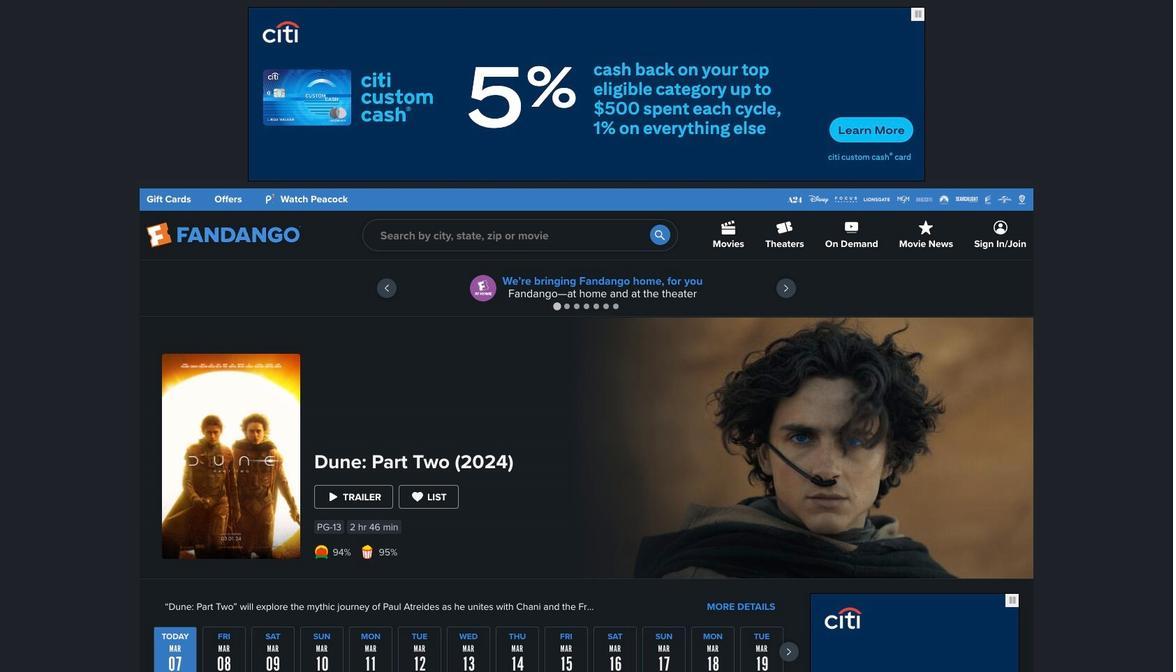 Task type: describe. For each thing, give the bounding box(es) containing it.
advertisement element inside movie summary element
[[811, 594, 1020, 673]]

dune: part two (2024) movie poster image
[[162, 354, 300, 560]]

movie summary element
[[140, 318, 1034, 673]]

flat image
[[361, 546, 375, 560]]

Search by city, state, zip or movie text field
[[363, 219, 678, 252]]



Task type: vqa. For each thing, say whether or not it's contained in the screenshot.
1 of 15 GROUP
yes



Task type: locate. For each thing, give the bounding box(es) containing it.
1 vertical spatial region
[[154, 627, 799, 673]]

select a slide to show tab list
[[140, 301, 1034, 312]]

region
[[140, 261, 1034, 317], [154, 627, 799, 673]]

0 vertical spatial advertisement element
[[248, 7, 926, 182]]

1 vertical spatial advertisement element
[[811, 594, 1020, 673]]

flat image
[[314, 546, 328, 560]]

None search field
[[363, 219, 678, 252]]

0 vertical spatial region
[[140, 261, 1034, 317]]

offer icon image
[[471, 275, 497, 302]]

1 of 15 group
[[154, 627, 197, 673]]

advertisement element
[[248, 7, 926, 182], [811, 594, 1020, 673]]



